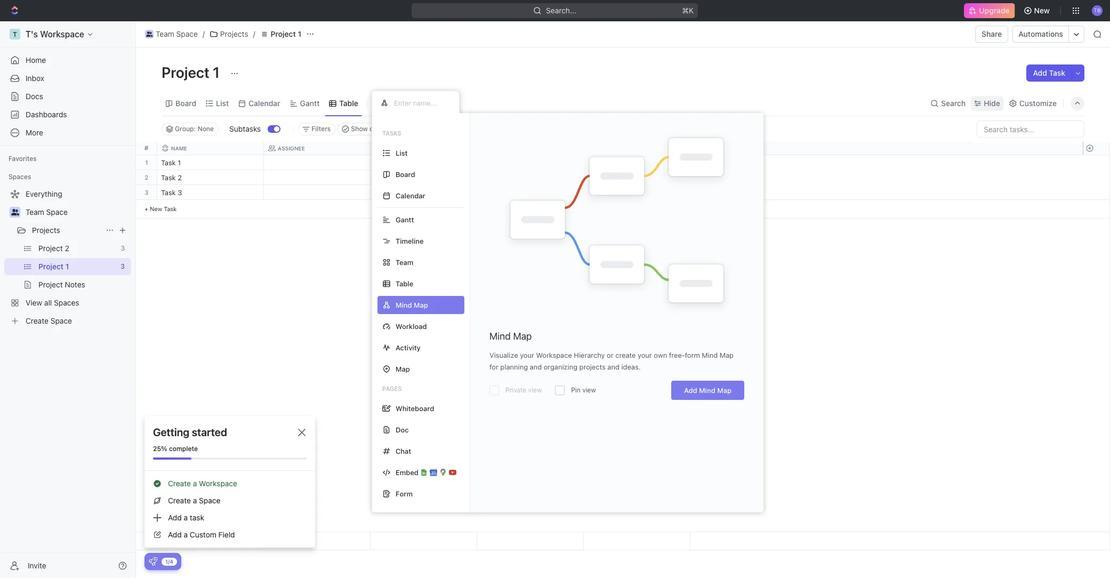Task type: describe. For each thing, give the bounding box(es) containing it.
1 vertical spatial projects link
[[32, 222, 101, 239]]

1 horizontal spatial table
[[396, 279, 413, 288]]

customize button
[[1006, 96, 1060, 111]]

0 vertical spatial calendar
[[249, 98, 280, 107]]

hide
[[984, 98, 1000, 107]]

task 3
[[161, 188, 182, 197]]

add for add task
[[1033, 68, 1047, 77]]

automations
[[1019, 29, 1063, 38]]

search...
[[546, 6, 577, 15]]

spaces
[[9, 173, 31, 181]]

private
[[506, 386, 526, 394]]

activity
[[396, 343, 421, 352]]

0 vertical spatial project
[[271, 29, 296, 38]]

dashboards link
[[4, 106, 131, 123]]

⌘k
[[683, 6, 694, 15]]

add a custom field
[[168, 530, 235, 539]]

1 / from the left
[[203, 29, 205, 38]]

set priority image
[[582, 186, 598, 202]]

to do for ‎task 1
[[377, 159, 396, 166]]

field
[[218, 530, 235, 539]]

space inside tree
[[46, 207, 68, 217]]

create for create a workspace
[[168, 479, 191, 488]]

2 and from the left
[[608, 363, 620, 371]]

create a workspace
[[168, 479, 237, 488]]

0 vertical spatial board
[[175, 98, 196, 107]]

‎task 1
[[161, 158, 181, 167]]

1 horizontal spatial team space
[[156, 29, 198, 38]]

team space inside sidebar navigation
[[26, 207, 68, 217]]

hide button
[[971, 96, 1004, 111]]

create a space
[[168, 496, 220, 505]]

or
[[607, 351, 614, 360]]

project 1 link
[[257, 28, 304, 41]]

2 for 1
[[145, 174, 148, 181]]

25% complete
[[153, 445, 198, 453]]

chat
[[396, 447, 411, 455]]

to for ‎task 1
[[377, 159, 385, 166]]

new task
[[150, 205, 177, 212]]

a for space
[[193, 496, 197, 505]]

embed
[[396, 468, 419, 477]]

private view
[[506, 386, 542, 394]]

customize
[[1020, 98, 1057, 107]]

map inside visualize your workspace hierarchy or create your own free-form mind map for planning and organizing projects and ideas.
[[720, 351, 734, 360]]

row group containing 1 2 3
[[136, 155, 157, 219]]

1 horizontal spatial projects
[[220, 29, 248, 38]]

home
[[26, 55, 46, 65]]

a for task
[[184, 513, 188, 522]]

doc
[[396, 425, 409, 434]]

custom
[[190, 530, 216, 539]]

‎task for ‎task 1
[[161, 158, 176, 167]]

1 horizontal spatial list
[[396, 149, 408, 157]]

invite
[[28, 561, 46, 570]]

view for pin view
[[582, 386, 596, 394]]

tasks
[[382, 130, 401, 137]]

show
[[351, 125, 368, 133]]

view button
[[372, 91, 406, 116]]

board link
[[173, 96, 196, 111]]

pin view
[[571, 386, 596, 394]]

to for task 3
[[377, 189, 385, 196]]

own
[[654, 351, 667, 360]]

press space to select this row. row containing 3
[[136, 185, 157, 200]]

2 vertical spatial mind
[[699, 386, 716, 395]]

new for new task
[[150, 205, 162, 212]]

Enter name... field
[[393, 98, 451, 108]]

create for create a space
[[168, 496, 191, 505]]

share button
[[975, 26, 1009, 43]]

free-
[[669, 351, 685, 360]]

favorites button
[[4, 153, 41, 165]]

started
[[192, 426, 227, 438]]

planning
[[500, 363, 528, 371]]

add for add a custom field
[[168, 530, 182, 539]]

organizing
[[544, 363, 578, 371]]

1 inside 1 2 3
[[145, 159, 148, 166]]

set priority element for 2
[[582, 171, 598, 187]]

mind inside visualize your workspace hierarchy or create your own free-form mind map for planning and organizing projects and ideas.
[[702, 351, 718, 360]]

press space to select this row. row containing task 3
[[157, 185, 691, 202]]

Search tasks... text field
[[978, 121, 1084, 137]]

show closed
[[351, 125, 390, 133]]

show closed button
[[338, 123, 395, 135]]

view
[[386, 98, 403, 107]]

‎task 2
[[161, 173, 182, 182]]

getting
[[153, 426, 189, 438]]

add task
[[1033, 68, 1066, 77]]

2 vertical spatial team
[[396, 258, 413, 266]]

favorites
[[9, 155, 37, 163]]

projects
[[580, 363, 606, 371]]

1 horizontal spatial user group image
[[146, 31, 153, 37]]

grid containing ‎task 1
[[136, 142, 1110, 550]]

inbox
[[26, 74, 44, 83]]

a for workspace
[[193, 479, 197, 488]]

1 2 3
[[145, 159, 149, 196]]

task
[[190, 513, 204, 522]]

for
[[490, 363, 499, 371]]

2 vertical spatial space
[[199, 496, 220, 505]]

set priority image for 1
[[582, 156, 598, 172]]

add for add a task
[[168, 513, 182, 522]]

sidebar navigation
[[0, 21, 136, 578]]

workload
[[396, 322, 427, 330]]

docs
[[26, 92, 43, 101]]

1/4
[[165, 558, 173, 565]]

table link
[[337, 96, 358, 111]]

table inside table link
[[339, 98, 358, 107]]

press space to select this row. row containing ‎task 2
[[157, 170, 691, 187]]

0 horizontal spatial project 1
[[162, 63, 223, 81]]

user group image inside sidebar navigation
[[11, 209, 19, 215]]

team space link inside tree
[[26, 204, 129, 221]]

press space to select this row. row containing ‎task 1
[[157, 155, 691, 172]]

team inside sidebar navigation
[[26, 207, 44, 217]]

inbox link
[[4, 70, 131, 87]]

1 and from the left
[[530, 363, 542, 371]]

2 for ‎task
[[178, 173, 182, 182]]

0 horizontal spatial project
[[162, 63, 210, 81]]

pin
[[571, 386, 581, 394]]

0 vertical spatial team space link
[[142, 28, 200, 41]]



Task type: locate. For each thing, give the bounding box(es) containing it.
hierarchy
[[574, 351, 605, 360]]

1 vertical spatial list
[[396, 149, 408, 157]]

1 horizontal spatial calendar
[[396, 191, 425, 200]]

create up add a task
[[168, 496, 191, 505]]

gantt link
[[298, 96, 320, 111]]

3 inside press space to select this row. row
[[178, 188, 182, 197]]

press space to select this row. row containing 2
[[136, 170, 157, 185]]

0 vertical spatial project 1
[[271, 29, 301, 38]]

1 horizontal spatial gantt
[[396, 215, 414, 224]]

team space link
[[142, 28, 200, 41], [26, 204, 129, 221]]

0 horizontal spatial projects
[[32, 226, 60, 235]]

1 to from the top
[[377, 159, 385, 166]]

1 horizontal spatial team
[[156, 29, 174, 38]]

1 horizontal spatial view
[[582, 386, 596, 394]]

pages
[[382, 385, 402, 392]]

1
[[298, 29, 301, 38], [213, 63, 220, 81], [178, 158, 181, 167], [145, 159, 148, 166]]

#
[[144, 144, 148, 152]]

1 vertical spatial team
[[26, 207, 44, 217]]

task for add task
[[1049, 68, 1066, 77]]

1 horizontal spatial 2
[[178, 173, 182, 182]]

view right the private
[[528, 386, 542, 394]]

list up subtasks button
[[216, 98, 229, 107]]

and right planning at the bottom of page
[[530, 363, 542, 371]]

0 vertical spatial projects
[[220, 29, 248, 38]]

‎task
[[161, 158, 176, 167], [161, 173, 176, 182]]

your left own
[[638, 351, 652, 360]]

0 vertical spatial team
[[156, 29, 174, 38]]

2 ‎task from the top
[[161, 173, 176, 182]]

row group containing ‎task 1
[[157, 155, 691, 219]]

0 vertical spatial to do
[[377, 159, 396, 166]]

a
[[193, 479, 197, 488], [193, 496, 197, 505], [184, 513, 188, 522], [184, 530, 188, 539]]

1 horizontal spatial /
[[253, 29, 255, 38]]

0 vertical spatial space
[[176, 29, 198, 38]]

mind down form
[[699, 386, 716, 395]]

whiteboard
[[396, 404, 434, 413]]

task down ‎task 2
[[161, 188, 176, 197]]

workspace inside visualize your workspace hierarchy or create your own free-form mind map for planning and organizing projects and ideas.
[[536, 351, 572, 360]]

row group
[[136, 155, 157, 219], [157, 155, 691, 219], [1083, 155, 1110, 219], [1083, 532, 1110, 550]]

mind
[[490, 331, 511, 342], [702, 351, 718, 360], [699, 386, 716, 395]]

set priority element for 1
[[582, 156, 598, 172]]

visualize
[[490, 351, 518, 360]]

3 left task 3
[[145, 189, 149, 196]]

upgrade link
[[964, 3, 1015, 18]]

row
[[157, 142, 691, 155]]

1 horizontal spatial your
[[638, 351, 652, 360]]

to do for ‎task 2
[[377, 174, 396, 181]]

cell
[[264, 155, 371, 170], [477, 155, 584, 170], [264, 170, 371, 185], [477, 170, 584, 185], [264, 185, 371, 199], [477, 185, 584, 199]]

subtasks
[[229, 124, 261, 133]]

mind right form
[[702, 351, 718, 360]]

search
[[941, 98, 966, 107]]

1 vertical spatial projects
[[32, 226, 60, 235]]

new
[[1034, 6, 1050, 15], [150, 205, 162, 212]]

projects inside sidebar navigation
[[32, 226, 60, 235]]

upgrade
[[979, 6, 1010, 15]]

0 horizontal spatial table
[[339, 98, 358, 107]]

1 do from the top
[[387, 159, 396, 166]]

to for ‎task 2
[[377, 174, 385, 181]]

board down the tasks
[[396, 170, 415, 178]]

workspace for your
[[536, 351, 572, 360]]

create up create a space in the bottom left of the page
[[168, 479, 191, 488]]

3 set priority element from the top
[[582, 186, 598, 202]]

0 horizontal spatial 2
[[145, 174, 148, 181]]

0 vertical spatial mind
[[490, 331, 511, 342]]

list down the tasks
[[396, 149, 408, 157]]

new up automations at right top
[[1034, 6, 1050, 15]]

tree containing team space
[[4, 186, 131, 330]]

map
[[513, 331, 532, 342], [720, 351, 734, 360], [396, 365, 410, 373], [717, 386, 732, 395]]

2 up task 3
[[178, 173, 182, 182]]

press space to select this row. row containing 1
[[136, 155, 157, 170]]

add task button
[[1027, 65, 1072, 82]]

add left "task"
[[168, 513, 182, 522]]

1 view from the left
[[528, 386, 542, 394]]

set priority image
[[582, 156, 598, 172], [582, 171, 598, 187]]

2 horizontal spatial space
[[199, 496, 220, 505]]

close image
[[298, 429, 306, 436]]

calendar up timeline
[[396, 191, 425, 200]]

2 view from the left
[[582, 386, 596, 394]]

0 horizontal spatial 3
[[145, 189, 149, 196]]

3 to do from the top
[[377, 189, 396, 196]]

2 vertical spatial to do cell
[[371, 185, 477, 199]]

new button
[[1019, 2, 1056, 19]]

0 vertical spatial workspace
[[536, 351, 572, 360]]

a left "task"
[[184, 513, 188, 522]]

0 vertical spatial new
[[1034, 6, 1050, 15]]

calendar link
[[246, 96, 280, 111]]

projects link
[[207, 28, 251, 41], [32, 222, 101, 239]]

2 create from the top
[[168, 496, 191, 505]]

and
[[530, 363, 542, 371], [608, 363, 620, 371]]

project 1
[[271, 29, 301, 38], [162, 63, 223, 81]]

1 horizontal spatial workspace
[[536, 351, 572, 360]]

docs link
[[4, 88, 131, 105]]

‎task for ‎task 2
[[161, 173, 176, 182]]

0 vertical spatial do
[[387, 159, 396, 166]]

gantt left table link
[[300, 98, 320, 107]]

task inside button
[[1049, 68, 1066, 77]]

0 vertical spatial list
[[216, 98, 229, 107]]

1 ‎task from the top
[[161, 158, 176, 167]]

1 set priority element from the top
[[582, 156, 598, 172]]

3
[[178, 188, 182, 197], [145, 189, 149, 196]]

1 horizontal spatial board
[[396, 170, 415, 178]]

1 vertical spatial to do
[[377, 174, 396, 181]]

projects
[[220, 29, 248, 38], [32, 226, 60, 235]]

complete
[[169, 445, 198, 453]]

to do cell for task 3
[[371, 185, 477, 199]]

do for task 3
[[387, 189, 396, 196]]

1 vertical spatial space
[[46, 207, 68, 217]]

ideas.
[[622, 363, 641, 371]]

1 horizontal spatial team space link
[[142, 28, 200, 41]]

set priority element
[[582, 156, 598, 172], [582, 171, 598, 187], [582, 186, 598, 202]]

1 set priority image from the top
[[582, 156, 598, 172]]

workspace
[[536, 351, 572, 360], [199, 479, 237, 488]]

1 horizontal spatial project
[[271, 29, 296, 38]]

automations button
[[1014, 26, 1069, 42]]

a up create a space in the bottom left of the page
[[193, 479, 197, 488]]

set priority image for 2
[[582, 171, 598, 187]]

workspace up organizing
[[536, 351, 572, 360]]

0 horizontal spatial view
[[528, 386, 542, 394]]

3 to do cell from the top
[[371, 185, 477, 199]]

1 vertical spatial board
[[396, 170, 415, 178]]

25%
[[153, 445, 167, 453]]

2 left ‎task 2
[[145, 174, 148, 181]]

your
[[520, 351, 534, 360], [638, 351, 652, 360]]

3 do from the top
[[387, 189, 396, 196]]

2 set priority image from the top
[[582, 171, 598, 187]]

add mind map
[[684, 386, 732, 395]]

add down add a task
[[168, 530, 182, 539]]

add
[[1033, 68, 1047, 77], [684, 386, 697, 395], [168, 513, 182, 522], [168, 530, 182, 539]]

1 create from the top
[[168, 479, 191, 488]]

tree
[[4, 186, 131, 330]]

project 1 inside project 1 link
[[271, 29, 301, 38]]

1 horizontal spatial and
[[608, 363, 620, 371]]

1 horizontal spatial project 1
[[271, 29, 301, 38]]

share
[[982, 29, 1002, 38]]

1 vertical spatial table
[[396, 279, 413, 288]]

0 vertical spatial to
[[377, 159, 385, 166]]

1 vertical spatial team space
[[26, 207, 68, 217]]

board left list link
[[175, 98, 196, 107]]

1 vertical spatial project
[[162, 63, 210, 81]]

do for ‎task 2
[[387, 174, 396, 181]]

0 horizontal spatial new
[[150, 205, 162, 212]]

0 horizontal spatial team space
[[26, 207, 68, 217]]

getting started
[[153, 426, 227, 438]]

to do for task 3
[[377, 189, 396, 196]]

a for custom
[[184, 530, 188, 539]]

1 vertical spatial project 1
[[162, 63, 223, 81]]

1 vertical spatial task
[[161, 188, 176, 197]]

your up planning at the bottom of page
[[520, 351, 534, 360]]

0 horizontal spatial calendar
[[249, 98, 280, 107]]

1 vertical spatial to do cell
[[371, 170, 477, 185]]

onboarding checklist button image
[[149, 557, 157, 566]]

visualize your workspace hierarchy or create your own free-form mind map for planning and organizing projects and ideas.
[[490, 351, 734, 371]]

new inside button
[[1034, 6, 1050, 15]]

0 horizontal spatial board
[[175, 98, 196, 107]]

view button
[[372, 96, 406, 111]]

tree inside sidebar navigation
[[4, 186, 131, 330]]

calendar up subtasks button
[[249, 98, 280, 107]]

1 vertical spatial calendar
[[396, 191, 425, 200]]

view for private view
[[528, 386, 542, 394]]

home link
[[4, 52, 131, 69]]

2
[[178, 173, 182, 182], [145, 174, 148, 181]]

search button
[[927, 96, 969, 111]]

0 horizontal spatial gantt
[[300, 98, 320, 107]]

set priority element for 3
[[582, 186, 598, 202]]

0 vertical spatial gantt
[[300, 98, 320, 107]]

to do cell for ‎task 2
[[371, 170, 477, 185]]

0 vertical spatial table
[[339, 98, 358, 107]]

0 horizontal spatial team space link
[[26, 204, 129, 221]]

2 do from the top
[[387, 174, 396, 181]]

table
[[339, 98, 358, 107], [396, 279, 413, 288]]

1 vertical spatial workspace
[[199, 479, 237, 488]]

new down task 3
[[150, 205, 162, 212]]

form
[[685, 351, 700, 360]]

1 vertical spatial ‎task
[[161, 173, 176, 182]]

do
[[387, 159, 396, 166], [387, 174, 396, 181], [387, 189, 396, 196]]

new for new
[[1034, 6, 1050, 15]]

2 vertical spatial task
[[164, 205, 177, 212]]

0 horizontal spatial space
[[46, 207, 68, 217]]

press space to select this row. row
[[136, 155, 157, 170], [157, 155, 691, 172], [136, 170, 157, 185], [157, 170, 691, 187], [136, 185, 157, 200], [157, 185, 691, 202], [157, 532, 691, 550]]

table up the show
[[339, 98, 358, 107]]

add down form
[[684, 386, 697, 395]]

1 to do from the top
[[377, 159, 396, 166]]

/
[[203, 29, 205, 38], [253, 29, 255, 38]]

task up customize
[[1049, 68, 1066, 77]]

0 vertical spatial ‎task
[[161, 158, 176, 167]]

dashboards
[[26, 110, 67, 119]]

2 horizontal spatial team
[[396, 258, 413, 266]]

list link
[[214, 96, 229, 111]]

add a task
[[168, 513, 204, 522]]

onboarding checklist button element
[[149, 557, 157, 566]]

a down add a task
[[184, 530, 188, 539]]

a up "task"
[[193, 496, 197, 505]]

1 horizontal spatial new
[[1034, 6, 1050, 15]]

2 set priority element from the top
[[582, 171, 598, 187]]

to do cell for ‎task 1
[[371, 155, 477, 170]]

0 horizontal spatial /
[[203, 29, 205, 38]]

create
[[616, 351, 636, 360]]

1 horizontal spatial 3
[[178, 188, 182, 197]]

task for new task
[[164, 205, 177, 212]]

2 vertical spatial do
[[387, 189, 396, 196]]

1 vertical spatial to
[[377, 174, 385, 181]]

add inside button
[[1033, 68, 1047, 77]]

1 vertical spatial gantt
[[396, 215, 414, 224]]

0 vertical spatial create
[[168, 479, 191, 488]]

add for add mind map
[[684, 386, 697, 395]]

mind map
[[490, 331, 532, 342]]

2 to do from the top
[[377, 174, 396, 181]]

2 to from the top
[[377, 174, 385, 181]]

view
[[528, 386, 542, 394], [582, 386, 596, 394]]

0 horizontal spatial your
[[520, 351, 534, 360]]

user group image
[[146, 31, 153, 37], [11, 209, 19, 215]]

team
[[156, 29, 174, 38], [26, 207, 44, 217], [396, 258, 413, 266]]

0 vertical spatial to do cell
[[371, 155, 477, 170]]

mind up the visualize
[[490, 331, 511, 342]]

‎task down ‎task 1
[[161, 173, 176, 182]]

create
[[168, 479, 191, 488], [168, 496, 191, 505]]

form
[[396, 489, 413, 498]]

closed
[[370, 125, 390, 133]]

3 to from the top
[[377, 189, 385, 196]]

0 vertical spatial user group image
[[146, 31, 153, 37]]

table down timeline
[[396, 279, 413, 288]]

to do cell
[[371, 155, 477, 170], [371, 170, 477, 185], [371, 185, 477, 199]]

‎task up ‎task 2
[[161, 158, 176, 167]]

1 to do cell from the top
[[371, 155, 477, 170]]

do for ‎task 1
[[387, 159, 396, 166]]

space
[[176, 29, 198, 38], [46, 207, 68, 217], [199, 496, 220, 505]]

0 horizontal spatial workspace
[[199, 479, 237, 488]]

timeline
[[396, 237, 424, 245]]

add up customize
[[1033, 68, 1047, 77]]

gantt
[[300, 98, 320, 107], [396, 215, 414, 224]]

1 vertical spatial mind
[[702, 351, 718, 360]]

subtasks button
[[225, 121, 268, 138]]

workspace up create a space in the bottom left of the page
[[199, 479, 237, 488]]

gantt up timeline
[[396, 215, 414, 224]]

task down task 3
[[164, 205, 177, 212]]

1 vertical spatial user group image
[[11, 209, 19, 215]]

0 horizontal spatial user group image
[[11, 209, 19, 215]]

2 inside 1 2 3
[[145, 174, 148, 181]]

2 vertical spatial to do
[[377, 189, 396, 196]]

2 your from the left
[[638, 351, 652, 360]]

0 horizontal spatial list
[[216, 98, 229, 107]]

and down "or"
[[608, 363, 620, 371]]

0 horizontal spatial and
[[530, 363, 542, 371]]

0 vertical spatial team space
[[156, 29, 198, 38]]

0 horizontal spatial projects link
[[32, 222, 101, 239]]

1 vertical spatial create
[[168, 496, 191, 505]]

board
[[175, 98, 196, 107], [396, 170, 415, 178]]

1 horizontal spatial space
[[176, 29, 198, 38]]

1 horizontal spatial projects link
[[207, 28, 251, 41]]

1 vertical spatial new
[[150, 205, 162, 212]]

workspace for a
[[199, 479, 237, 488]]

view right pin
[[582, 386, 596, 394]]

2 / from the left
[[253, 29, 255, 38]]

3 down ‎task 2
[[178, 188, 182, 197]]

project
[[271, 29, 296, 38], [162, 63, 210, 81]]

0 vertical spatial task
[[1049, 68, 1066, 77]]

2 to do cell from the top
[[371, 170, 477, 185]]

0 vertical spatial projects link
[[207, 28, 251, 41]]

grid
[[136, 142, 1110, 550]]

1 your from the left
[[520, 351, 534, 360]]

1 vertical spatial do
[[387, 174, 396, 181]]

task inside press space to select this row. row
[[161, 188, 176, 197]]

2 vertical spatial to
[[377, 189, 385, 196]]

1 vertical spatial team space link
[[26, 204, 129, 221]]

team space
[[156, 29, 198, 38], [26, 207, 68, 217]]



Task type: vqa. For each thing, say whether or not it's contained in the screenshot.
Lose 100 lbs
no



